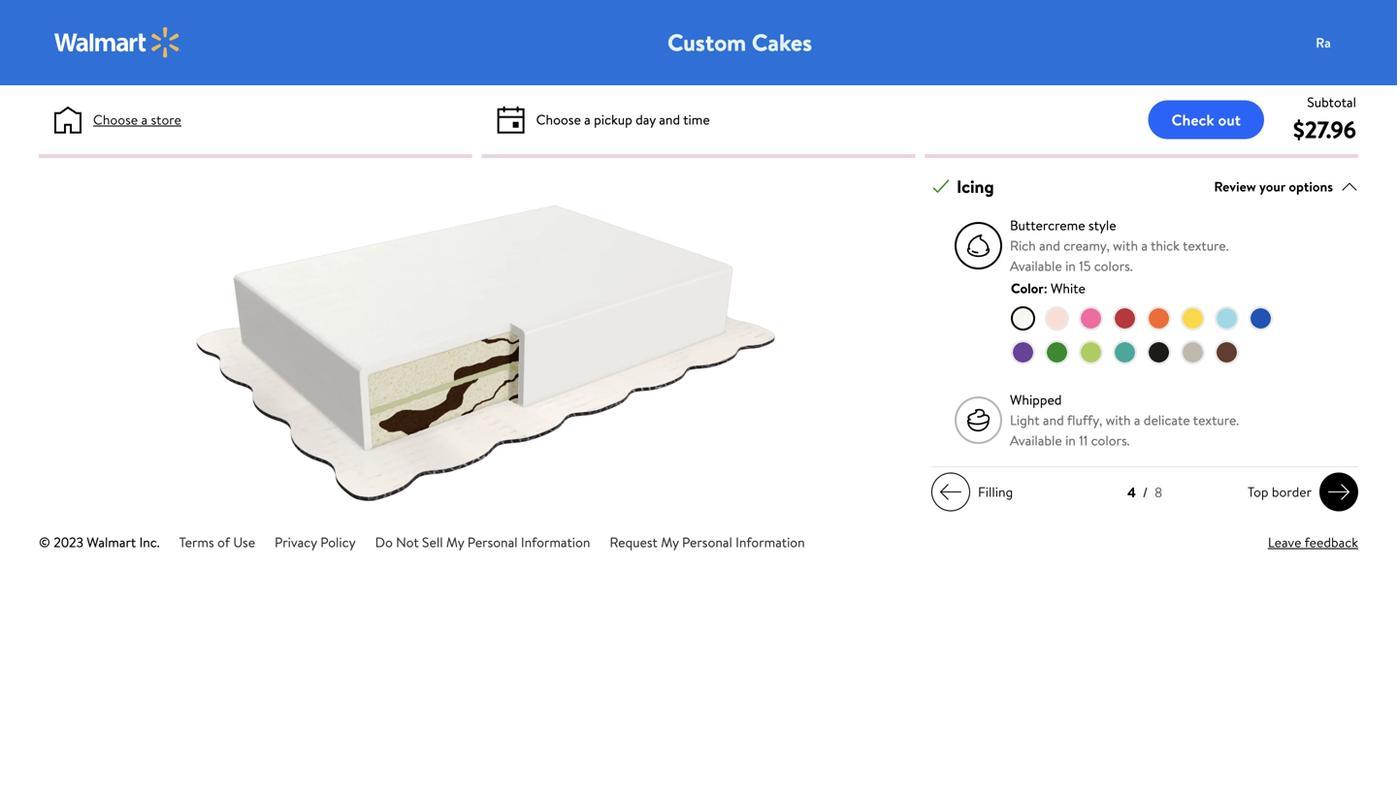 Task type: describe. For each thing, give the bounding box(es) containing it.
4 / 8
[[1127, 483, 1162, 502]]

choose for choose a store
[[93, 110, 138, 129]]

leave feedback button
[[1268, 533, 1358, 553]]

in inside whipped light and fluffy, with a delicate texture. available in 11 colors.
[[1065, 431, 1076, 450]]

request
[[610, 533, 658, 552]]

check
[[1171, 109, 1214, 130]]

in inside buttercreme style rich and creamy, with a thick texture. available in 15 colors.
[[1065, 257, 1076, 276]]

feedback
[[1304, 533, 1358, 552]]

time
[[683, 110, 710, 129]]

store
[[151, 110, 181, 129]]

11
[[1079, 431, 1088, 450]]

2 personal from the left
[[682, 533, 732, 552]]

do not sell my personal information
[[375, 533, 590, 552]]

top
[[1248, 483, 1269, 502]]

request my personal information
[[610, 533, 805, 552]]

top border
[[1248, 483, 1312, 502]]

back to walmart.com image
[[54, 27, 180, 58]]

buttercreme style rich and creamy, with a thick texture. available in 15 colors.
[[1010, 216, 1229, 276]]

with inside whipped light and fluffy, with a delicate texture. available in 11 colors.
[[1106, 411, 1131, 430]]

filling
[[978, 483, 1013, 502]]

whipped light and fluffy, with a delicate texture. available in 11 colors.
[[1010, 391, 1239, 450]]

cakes
[[752, 26, 812, 59]]

1 information from the left
[[521, 533, 590, 552]]

check out button
[[1148, 100, 1264, 139]]

of
[[217, 533, 230, 552]]

terms of use link
[[179, 533, 255, 552]]

check out
[[1171, 109, 1241, 130]]

with inside buttercreme style rich and creamy, with a thick texture. available in 15 colors.
[[1113, 236, 1138, 255]]

use
[[233, 533, 255, 552]]

choose a store
[[93, 110, 181, 129]]

15
[[1079, 257, 1091, 276]]

ra
[[1316, 33, 1331, 52]]

subtotal
[[1307, 93, 1356, 112]]

1 my from the left
[[446, 533, 464, 552]]

top border link
[[1240, 473, 1358, 512]]

review your options link
[[1214, 174, 1358, 200]]

available inside buttercreme style rich and creamy, with a thick texture. available in 15 colors.
[[1010, 257, 1062, 276]]

subtotal $27.96
[[1293, 93, 1356, 146]]

privacy policy
[[275, 533, 356, 552]]

icon for continue arrow image inside filling "link"
[[939, 481, 962, 504]]

privacy
[[275, 533, 317, 552]]

4
[[1127, 483, 1136, 502]]

style
[[1088, 216, 1116, 235]]

©
[[39, 533, 50, 552]]

/
[[1143, 483, 1148, 502]]

buttercreme
[[1010, 216, 1085, 235]]

light
[[1010, 411, 1040, 430]]

custom cakes
[[667, 26, 812, 59]]

review your options
[[1214, 177, 1333, 196]]

available inside whipped light and fluffy, with a delicate texture. available in 11 colors.
[[1010, 431, 1062, 450]]

creamy,
[[1064, 236, 1110, 255]]

a inside buttercreme style rich and creamy, with a thick texture. available in 15 colors.
[[1141, 236, 1148, 255]]



Task type: vqa. For each thing, say whether or not it's contained in the screenshot.
FLUFFY,
yes



Task type: locate. For each thing, give the bounding box(es) containing it.
0 horizontal spatial icon for continue arrow image
[[939, 481, 962, 504]]

colors. inside buttercreme style rich and creamy, with a thick texture. available in 15 colors.
[[1094, 257, 1133, 276]]

my
[[446, 533, 464, 552], [661, 533, 679, 552]]

up arrow image
[[1341, 178, 1358, 196]]

icon for continue arrow image
[[939, 481, 962, 504], [1327, 481, 1350, 504]]

1 personal from the left
[[467, 533, 518, 552]]

texture. inside whipped light and fluffy, with a delicate texture. available in 11 colors.
[[1193, 411, 1239, 430]]

© 2023 walmart inc.
[[39, 533, 160, 552]]

colors. inside whipped light and fluffy, with a delicate texture. available in 11 colors.
[[1091, 431, 1130, 450]]

ra button
[[1304, 23, 1381, 62]]

:
[[1044, 279, 1047, 298]]

in left 15
[[1065, 257, 1076, 276]]

a left thick
[[1141, 236, 1148, 255]]

not
[[396, 533, 419, 552]]

with right fluffy,
[[1106, 411, 1131, 430]]

and down whipped
[[1043, 411, 1064, 430]]

2 my from the left
[[661, 533, 679, 552]]

2 available from the top
[[1010, 431, 1062, 450]]

1 horizontal spatial my
[[661, 533, 679, 552]]

0 vertical spatial available
[[1010, 257, 1062, 276]]

icon for continue arrow image inside top border link
[[1327, 481, 1350, 504]]

sell
[[422, 533, 443, 552]]

rich
[[1010, 236, 1036, 255]]

leave
[[1268, 533, 1301, 552]]

1 in from the top
[[1065, 257, 1076, 276]]

texture. right delicate
[[1193, 411, 1239, 430]]

border
[[1272, 483, 1312, 502]]

choose a pickup day and time
[[536, 110, 710, 129]]

pickup
[[594, 110, 632, 129]]

texture. right thick
[[1183, 236, 1229, 255]]

2 icon for continue arrow image from the left
[[1327, 481, 1350, 504]]

$27.96
[[1293, 114, 1356, 146]]

available up color
[[1010, 257, 1062, 276]]

2 information from the left
[[736, 533, 805, 552]]

colors. right 15
[[1094, 257, 1133, 276]]

choose a store link
[[93, 110, 181, 130]]

review your options element
[[1214, 177, 1333, 197]]

2 vertical spatial and
[[1043, 411, 1064, 430]]

1 horizontal spatial personal
[[682, 533, 732, 552]]

walmart
[[87, 533, 136, 552]]

and inside whipped light and fluffy, with a delicate texture. available in 11 colors.
[[1043, 411, 1064, 430]]

icing
[[957, 175, 994, 199]]

1 vertical spatial texture.
[[1193, 411, 1239, 430]]

in left "11"
[[1065, 431, 1076, 450]]

do not sell my personal information link
[[375, 533, 590, 552]]

with
[[1113, 236, 1138, 255], [1106, 411, 1131, 430]]

0 vertical spatial in
[[1065, 257, 1076, 276]]

filling link
[[931, 473, 1021, 512]]

personal right sell
[[467, 533, 518, 552]]

whipped
[[1010, 391, 1062, 410]]

options
[[1289, 177, 1333, 196]]

color : white
[[1011, 279, 1085, 298]]

choose inside choose a store link
[[93, 110, 138, 129]]

choose left store in the left top of the page
[[93, 110, 138, 129]]

a left delicate
[[1134, 411, 1140, 430]]

1 vertical spatial in
[[1065, 431, 1076, 450]]

your
[[1259, 177, 1285, 196]]

privacy policy link
[[275, 533, 356, 552]]

icon for continue arrow image right border
[[1327, 481, 1350, 504]]

terms
[[179, 533, 214, 552]]

1 available from the top
[[1010, 257, 1062, 276]]

1 vertical spatial with
[[1106, 411, 1131, 430]]

1 horizontal spatial information
[[736, 533, 805, 552]]

icon for continue arrow image left filling on the bottom of page
[[939, 481, 962, 504]]

1 horizontal spatial icon for continue arrow image
[[1327, 481, 1350, 504]]

in
[[1065, 257, 1076, 276], [1065, 431, 1076, 450]]

1 vertical spatial available
[[1010, 431, 1062, 450]]

0 vertical spatial colors.
[[1094, 257, 1133, 276]]

out
[[1218, 109, 1241, 130]]

and down buttercreme
[[1039, 236, 1060, 255]]

leave feedback
[[1268, 533, 1358, 552]]

ok image
[[932, 178, 950, 196]]

information
[[521, 533, 590, 552], [736, 533, 805, 552]]

0 horizontal spatial choose
[[93, 110, 138, 129]]

0 vertical spatial and
[[659, 110, 680, 129]]

fluffy,
[[1067, 411, 1102, 430]]

colors. right "11"
[[1091, 431, 1130, 450]]

review
[[1214, 177, 1256, 196]]

0 vertical spatial texture.
[[1183, 236, 1229, 255]]

texture.
[[1183, 236, 1229, 255], [1193, 411, 1239, 430]]

a left pickup
[[584, 110, 591, 129]]

1 vertical spatial and
[[1039, 236, 1060, 255]]

custom
[[667, 26, 746, 59]]

1 horizontal spatial choose
[[536, 110, 581, 129]]

2 choose from the left
[[536, 110, 581, 129]]

a inside whipped light and fluffy, with a delicate texture. available in 11 colors.
[[1134, 411, 1140, 430]]

0 horizontal spatial personal
[[467, 533, 518, 552]]

white
[[1051, 279, 1085, 298]]

0 horizontal spatial information
[[521, 533, 590, 552]]

choose left pickup
[[536, 110, 581, 129]]

2023
[[54, 533, 83, 552]]

thick
[[1151, 236, 1180, 255]]

1 choose from the left
[[93, 110, 138, 129]]

my right sell
[[446, 533, 464, 552]]

a left store in the left top of the page
[[141, 110, 148, 129]]

policy
[[320, 533, 356, 552]]

personal
[[467, 533, 518, 552], [682, 533, 732, 552]]

1 icon for continue arrow image from the left
[[939, 481, 962, 504]]

inc.
[[139, 533, 160, 552]]

personal right request
[[682, 533, 732, 552]]

color
[[1011, 279, 1044, 298]]

colors.
[[1094, 257, 1133, 276], [1091, 431, 1130, 450]]

request my personal information link
[[610, 533, 805, 552]]

with down style
[[1113, 236, 1138, 255]]

texture. inside buttercreme style rich and creamy, with a thick texture. available in 15 colors.
[[1183, 236, 1229, 255]]

and inside buttercreme style rich and creamy, with a thick texture. available in 15 colors.
[[1039, 236, 1060, 255]]

choose
[[93, 110, 138, 129], [536, 110, 581, 129]]

available down light
[[1010, 431, 1062, 450]]

0 vertical spatial with
[[1113, 236, 1138, 255]]

day
[[636, 110, 656, 129]]

a
[[141, 110, 148, 129], [584, 110, 591, 129], [1141, 236, 1148, 255], [1134, 411, 1140, 430]]

8
[[1155, 483, 1162, 502]]

do
[[375, 533, 393, 552]]

my right request
[[661, 533, 679, 552]]

0 horizontal spatial my
[[446, 533, 464, 552]]

2 in from the top
[[1065, 431, 1076, 450]]

choose for choose a pickup day and time
[[536, 110, 581, 129]]

available
[[1010, 257, 1062, 276], [1010, 431, 1062, 450]]

and
[[659, 110, 680, 129], [1039, 236, 1060, 255], [1043, 411, 1064, 430]]

and right day
[[659, 110, 680, 129]]

1 vertical spatial colors.
[[1091, 431, 1130, 450]]

delicate
[[1144, 411, 1190, 430]]

terms of use
[[179, 533, 255, 552]]



